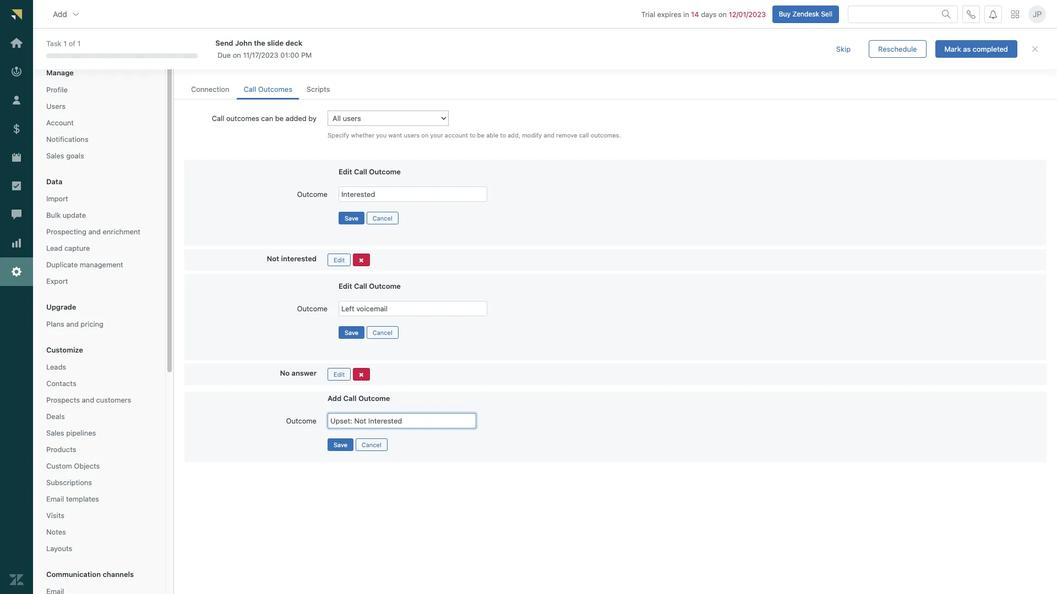 Task type: locate. For each thing, give the bounding box(es) containing it.
to right "account"
[[470, 132, 476, 139]]

call outcomes
[[244, 85, 292, 94]]

custom objects
[[46, 462, 100, 471]]

and right leads
[[235, 60, 248, 68]]

buy zendesk sell button
[[772, 5, 839, 23]]

outcome text field for edit call outcome
[[339, 301, 487, 317]]

and inside plans and pricing link
[[66, 320, 79, 329]]

0 vertical spatial outcome text field
[[339, 301, 487, 317]]

edit link
[[328, 254, 351, 266], [328, 368, 351, 381]]

remove
[[556, 132, 577, 139]]

0 horizontal spatial on
[[233, 51, 241, 59]]

1 left of
[[63, 39, 67, 48]]

0 vertical spatial your
[[199, 60, 214, 68]]

your left "account"
[[430, 132, 443, 139]]

1 horizontal spatial your
[[430, 132, 443, 139]]

pm
[[301, 51, 312, 59]]

save for save button related to the top 'cancel' button
[[345, 215, 359, 222]]

be left able
[[477, 132, 485, 139]]

0 horizontal spatial your
[[199, 60, 214, 68]]

2 to from the left
[[500, 132, 506, 139]]

plans and pricing
[[46, 320, 104, 329]]

be right can
[[275, 114, 284, 123]]

products link
[[42, 443, 156, 457]]

1 vertical spatial on
[[233, 51, 241, 59]]

1 vertical spatial cancel
[[373, 329, 392, 336]]

0 horizontal spatial be
[[275, 114, 284, 123]]

goals
[[66, 151, 84, 160]]

directly
[[281, 60, 306, 68]]

capture
[[64, 244, 90, 253]]

upgrade
[[46, 303, 76, 312]]

sales for sales goals
[[46, 151, 64, 160]]

cancel for bottom 'cancel' button
[[362, 442, 381, 449]]

sales goals link
[[42, 149, 156, 163]]

edit call outcome down remove icon
[[339, 282, 401, 291]]

notes link
[[42, 525, 156, 540]]

zendesk image
[[9, 573, 24, 588]]

learn
[[341, 60, 360, 68]]

leads
[[46, 363, 66, 372]]

and right plans
[[66, 320, 79, 329]]

remove image
[[359, 258, 364, 264]]

add
[[53, 9, 67, 18], [328, 394, 342, 403]]

1
[[63, 39, 67, 48], [77, 39, 81, 48]]

sales left goals
[[46, 151, 64, 160]]

save button for bottom 'cancel' button
[[328, 439, 354, 451]]

1 right of
[[77, 39, 81, 48]]

not
[[267, 254, 279, 263]]

mark as completed button
[[935, 40, 1018, 58]]

on right users
[[421, 132, 429, 139]]

edit link for interested
[[328, 254, 351, 266]]

search image
[[942, 10, 951, 18]]

modify
[[522, 132, 542, 139]]

2 vertical spatial cancel
[[362, 442, 381, 449]]

and right modify
[[544, 132, 554, 139]]

0 horizontal spatial to
[[470, 132, 476, 139]]

account
[[46, 118, 74, 127]]

deck
[[286, 38, 302, 47]]

remove image
[[359, 372, 364, 378]]

prospecting
[[46, 227, 86, 236]]

edit link left remove icon
[[328, 254, 351, 266]]

on right due
[[233, 51, 241, 59]]

and inside 'prospects and customers' link
[[82, 396, 94, 405]]

text
[[243, 41, 267, 56]]

1 vertical spatial be
[[477, 132, 485, 139]]

1 vertical spatial edit call outcome
[[339, 282, 401, 291]]

plans
[[46, 320, 64, 329]]

send john the slide deck link
[[215, 38, 807, 48]]

1 horizontal spatial 1
[[77, 39, 81, 48]]

14
[[691, 10, 699, 18]]

2 vertical spatial on
[[421, 132, 429, 139]]

save button for middle 'cancel' button
[[339, 326, 365, 339]]

contacts link
[[42, 377, 156, 391]]

1 edit link from the top
[[328, 254, 351, 266]]

Outcome text field
[[339, 301, 487, 317], [328, 413, 476, 429]]

2 edit call outcome from the top
[[339, 282, 401, 291]]

2 vertical spatial save button
[[328, 439, 354, 451]]

2 horizontal spatial on
[[719, 10, 727, 18]]

1 horizontal spatial to
[[500, 132, 506, 139]]

save
[[345, 215, 359, 222], [345, 329, 359, 336], [334, 442, 348, 449]]

visits link
[[42, 509, 156, 523]]

0 horizontal spatial 1
[[63, 39, 67, 48]]

by
[[309, 114, 317, 123]]

cancel
[[373, 215, 392, 222], [373, 329, 392, 336], [362, 442, 381, 449]]

export link
[[42, 274, 156, 289]]

duplicate management
[[46, 260, 123, 269]]

and up leads
[[219, 41, 241, 56]]

custom
[[46, 462, 72, 471]]

lead capture link
[[42, 241, 156, 256]]

and inside prospecting and enrichment link
[[88, 227, 101, 236]]

0 vertical spatial save
[[345, 215, 359, 222]]

skip
[[836, 44, 851, 53]]

1 sales from the top
[[46, 151, 64, 160]]

1 vertical spatial save button
[[339, 326, 365, 339]]

channels
[[103, 571, 134, 579]]

0 vertical spatial edit link
[[328, 254, 351, 266]]

on right days
[[719, 10, 727, 18]]

1 edit call outcome from the top
[[339, 167, 401, 176]]

1 vertical spatial outcome text field
[[328, 413, 476, 429]]

add for add call outcome
[[328, 394, 342, 403]]

lead
[[46, 244, 62, 253]]

bulk update link
[[42, 208, 156, 223]]

jp
[[1033, 9, 1042, 19]]

to
[[470, 132, 476, 139], [500, 132, 506, 139]]

save button for the top 'cancel' button
[[339, 212, 365, 225]]

0 vertical spatial save button
[[339, 212, 365, 225]]

bulk update
[[46, 211, 86, 220]]

able
[[486, 132, 499, 139]]

1 vertical spatial your
[[430, 132, 443, 139]]

1 vertical spatial cancel button
[[367, 326, 399, 339]]

save button
[[339, 212, 365, 225], [339, 326, 365, 339], [328, 439, 354, 451]]

and for enrichment
[[88, 227, 101, 236]]

edit link left remove image
[[328, 368, 351, 381]]

call inside voice and text call your leads and contacts directly from sell. learn about
[[184, 60, 197, 68]]

customers
[[96, 396, 131, 405]]

0 vertical spatial be
[[275, 114, 284, 123]]

products
[[46, 445, 76, 454]]

None field
[[62, 41, 149, 51]]

edit link for answer
[[328, 368, 351, 381]]

and for text
[[219, 41, 241, 56]]

save button up remove icon
[[339, 212, 365, 225]]

bell image
[[989, 10, 998, 18]]

0 vertical spatial cancel
[[373, 215, 392, 222]]

zendesk products image
[[1012, 10, 1019, 18]]

2 sales from the top
[[46, 429, 64, 438]]

data
[[46, 177, 62, 186]]

save button up remove image
[[339, 326, 365, 339]]

on for specify whether you want users on your account to be able to add, modify and remove call outcomes.
[[421, 132, 429, 139]]

to right able
[[500, 132, 506, 139]]

add inside button
[[53, 9, 67, 18]]

2 edit link from the top
[[328, 368, 351, 381]]

whether
[[351, 132, 375, 139]]

1 horizontal spatial add
[[328, 394, 342, 403]]

0 vertical spatial edit call outcome
[[339, 167, 401, 176]]

the
[[254, 38, 265, 47]]

on
[[719, 10, 727, 18], [233, 51, 241, 59], [421, 132, 429, 139]]

add for add
[[53, 9, 67, 18]]

0 vertical spatial add
[[53, 9, 67, 18]]

0 horizontal spatial add
[[53, 9, 67, 18]]

task 1 of 1
[[46, 39, 81, 48]]

and down the bulk update link
[[88, 227, 101, 236]]

sales down deals
[[46, 429, 64, 438]]

11/17/2023
[[243, 51, 278, 59]]

save for save button for bottom 'cancel' button
[[334, 442, 348, 449]]

1 horizontal spatial on
[[421, 132, 429, 139]]

1 vertical spatial add
[[328, 394, 342, 403]]

edit call outcome down whether
[[339, 167, 401, 176]]

management
[[80, 260, 123, 269]]

notifications
[[46, 135, 88, 144]]

0 vertical spatial sales
[[46, 151, 64, 160]]

None text field
[[339, 187, 487, 202]]

save button down the add call outcome
[[328, 439, 354, 451]]

and down contacts link
[[82, 396, 94, 405]]

voice and text call your leads and contacts directly from sell. learn about
[[184, 41, 383, 68]]

outcomes
[[226, 114, 259, 123]]

1 vertical spatial edit link
[[328, 368, 351, 381]]

no answer
[[280, 369, 317, 378]]

layouts link
[[42, 542, 156, 556]]

buy
[[779, 10, 791, 18]]

1 vertical spatial save
[[345, 329, 359, 336]]

reschedule button
[[869, 40, 926, 58]]

2 vertical spatial save
[[334, 442, 348, 449]]

1 vertical spatial sales
[[46, 429, 64, 438]]

0 vertical spatial on
[[719, 10, 727, 18]]

export
[[46, 277, 68, 286]]

your down voice
[[199, 60, 214, 68]]



Task type: describe. For each thing, give the bounding box(es) containing it.
voice
[[184, 41, 216, 56]]

subscriptions
[[46, 479, 92, 487]]

custom objects link
[[42, 459, 156, 474]]

enrichment
[[103, 227, 140, 236]]

of
[[69, 39, 75, 48]]

want
[[388, 132, 402, 139]]

prospecting and enrichment link
[[42, 225, 156, 239]]

deals
[[46, 412, 65, 421]]

plans and pricing link
[[42, 317, 156, 332]]

notifications link
[[42, 132, 156, 147]]

add button
[[44, 3, 89, 25]]

bulk
[[46, 211, 61, 220]]

profile link
[[42, 83, 156, 97]]

skip button
[[827, 40, 860, 58]]

from
[[308, 60, 323, 68]]

sales pipelines link
[[42, 426, 156, 441]]

send
[[215, 38, 233, 47]]

sell.
[[325, 60, 339, 68]]

zendesk
[[793, 10, 819, 18]]

on for trial expires in 14 days on 12/01/2023
[[719, 10, 727, 18]]

import
[[46, 194, 68, 203]]

edit call outcome for the top 'cancel' button
[[339, 167, 401, 176]]

call outcomes can be added by
[[212, 114, 317, 123]]

edit call outcome for middle 'cancel' button
[[339, 282, 401, 291]]

email
[[46, 495, 64, 504]]

cancel for the top 'cancel' button
[[373, 215, 392, 222]]

interested
[[281, 254, 317, 263]]

update
[[63, 211, 86, 220]]

account link
[[42, 116, 156, 130]]

1 1 from the left
[[63, 39, 67, 48]]

slide
[[267, 38, 284, 47]]

outcomes
[[258, 85, 292, 94]]

days
[[701, 10, 717, 18]]

2 1 from the left
[[77, 39, 81, 48]]

connection
[[191, 85, 229, 94]]

0 vertical spatial cancel button
[[367, 212, 399, 225]]

add call outcome
[[328, 394, 390, 403]]

added
[[286, 114, 307, 123]]

2 vertical spatial cancel button
[[356, 439, 388, 451]]

pipelines
[[66, 429, 96, 438]]

sales goals
[[46, 151, 84, 160]]

outcomes.
[[591, 132, 621, 139]]

specify whether you want users on your account to be able to add, modify and remove call outcomes.
[[328, 132, 621, 139]]

mark as completed
[[945, 44, 1008, 53]]

as
[[963, 44, 971, 53]]

scripts
[[307, 85, 330, 94]]

objects
[[74, 462, 100, 471]]

lead capture
[[46, 244, 90, 253]]

reschedule
[[878, 44, 917, 53]]

calls image
[[967, 10, 976, 18]]

your inside voice and text call your leads and contacts directly from sell. learn about
[[199, 60, 214, 68]]

users
[[404, 132, 420, 139]]

cancel for middle 'cancel' button
[[373, 329, 392, 336]]

communication channels
[[46, 571, 134, 579]]

trial
[[641, 10, 655, 18]]

prospects and customers
[[46, 396, 131, 405]]

outcome text field for add call outcome
[[328, 413, 476, 429]]

buy zendesk sell
[[779, 10, 833, 18]]

and for customers
[[82, 396, 94, 405]]

subscriptions link
[[42, 476, 156, 490]]

01:00
[[280, 51, 299, 59]]

no
[[280, 369, 290, 378]]

trial expires in 14 days on 12/01/2023
[[641, 10, 766, 18]]

send john the slide deck due on 11/17/2023 01:00 pm
[[215, 38, 312, 59]]

sales for sales pipelines
[[46, 429, 64, 438]]

1 horizontal spatial be
[[477, 132, 485, 139]]

leads
[[216, 60, 233, 68]]

call outcomes link
[[237, 80, 299, 100]]

leads link
[[42, 360, 156, 375]]

on inside send john the slide deck due on 11/17/2023 01:00 pm
[[233, 51, 241, 59]]

email templates link
[[42, 492, 156, 507]]

sell
[[821, 10, 833, 18]]

answer
[[292, 369, 317, 378]]

scripts link
[[300, 80, 337, 100]]

expires
[[657, 10, 681, 18]]

save for save button corresponding to middle 'cancel' button
[[345, 329, 359, 336]]

1 to from the left
[[470, 132, 476, 139]]

import link
[[42, 192, 156, 206]]

cancel image
[[1031, 45, 1040, 53]]

completed
[[973, 44, 1008, 53]]

duplicate
[[46, 260, 78, 269]]

can
[[261, 114, 273, 123]]

duplicate management link
[[42, 258, 156, 272]]

prospecting and enrichment
[[46, 227, 140, 236]]

chevron down image
[[71, 10, 80, 18]]

profile
[[46, 85, 68, 94]]

specify
[[328, 132, 349, 139]]

sales pipelines
[[46, 429, 96, 438]]

layouts
[[46, 545, 72, 553]]

users
[[46, 102, 66, 111]]

pricing
[[81, 320, 104, 329]]

and for pricing
[[66, 320, 79, 329]]

mark
[[945, 44, 961, 53]]

connection link
[[184, 80, 236, 100]]



Task type: vqa. For each thing, say whether or not it's contained in the screenshot.
shortcut inside Automatically add the above tags to a chat when you use this shortcut
no



